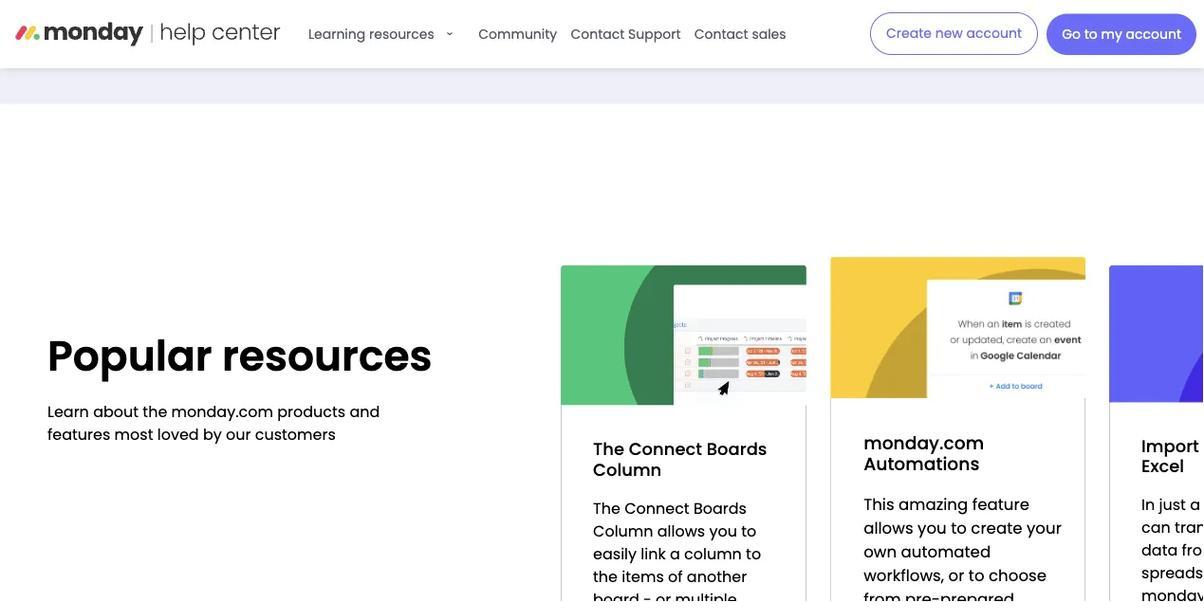 Task type: locate. For each thing, give the bounding box(es) containing it.
boards for the connect boards column allows you to easily link a column to the items of another board - or mult
[[694, 498, 747, 519]]

a inside the connect boards column allows you to easily link a column to the items of another board - or mult
[[670, 543, 680, 565]]

0 horizontal spatial contact
[[571, 25, 625, 43]]

the connect boards column allows you to easily link a column to the items of another board - or mult
[[593, 498, 761, 603]]

0 vertical spatial the
[[593, 437, 625, 462]]

1 contact from the left
[[571, 25, 625, 43]]

0 horizontal spatial allows
[[658, 521, 705, 542]]

0 vertical spatial boards
[[707, 437, 767, 462]]

this amazing feature allows you to create your own automated workflows, or to choose from pre-prep
[[864, 494, 1062, 603]]

link
[[641, 543, 666, 565]]

you
[[918, 518, 947, 540], [709, 521, 737, 542]]

connect
[[629, 437, 702, 462], [625, 498, 690, 519]]

a right the just
[[1190, 495, 1201, 516]]

1 vertical spatial resources
[[222, 328, 432, 386]]

1 horizontal spatial the
[[593, 566, 618, 587]]

the connect boards column
[[593, 437, 767, 482]]

1 vertical spatial boards
[[694, 498, 747, 519]]

1 horizontal spatial you
[[918, 518, 947, 540]]

allows inside this amazing feature allows you to create your own automated workflows, or to choose from pre-prep
[[864, 518, 914, 540]]

contact left the sales
[[695, 25, 749, 43]]

contact sales
[[695, 25, 786, 43]]

account
[[967, 24, 1022, 43], [1126, 25, 1182, 43]]

the for the connect boards column allows you to easily link a column to the items of another board - or mult
[[593, 498, 621, 519]]

boards inside the connect boards column
[[707, 437, 767, 462]]

1 vertical spatial the
[[593, 566, 618, 587]]

automations
[[864, 453, 980, 478]]

loved
[[157, 424, 199, 446]]

connect inside the connect boards column
[[629, 437, 702, 462]]

or inside the connect boards column allows you to easily link a column to the items of another board - or mult
[[656, 589, 671, 603]]

monday.com inside learn about the monday.com products and features most loved by our customers
[[171, 401, 273, 423]]

connect for the connect boards column allows you to easily link a column to the items of another board - or mult
[[625, 498, 690, 519]]

resources right learning on the top left of page
[[369, 25, 435, 43]]

0 horizontal spatial or
[[656, 589, 671, 603]]

0 horizontal spatial the
[[143, 401, 167, 423]]

the
[[593, 437, 625, 462], [593, 498, 621, 519]]

monday.com up by
[[171, 401, 273, 423]]

support
[[628, 25, 681, 43]]

the up board
[[593, 566, 618, 587]]

a right link
[[670, 543, 680, 565]]

the inside the connect boards column allows you to easily link a column to the items of another board - or mult
[[593, 566, 618, 587]]

2 the from the top
[[593, 498, 621, 519]]

allows up link
[[658, 521, 705, 542]]

column inside the connect boards column allows you to easily link a column to the items of another board - or mult
[[593, 521, 654, 542]]

monday.com
[[171, 401, 273, 423], [864, 431, 984, 456]]

boards inside the connect boards column allows you to easily link a column to the items of another board - or mult
[[694, 498, 747, 519]]

resources
[[369, 25, 435, 43], [222, 328, 432, 386]]

1 the from the top
[[593, 437, 625, 462]]

1 vertical spatial a
[[670, 543, 680, 565]]

0 vertical spatial resources
[[369, 25, 435, 43]]

0 horizontal spatial you
[[709, 521, 737, 542]]

you up column
[[709, 521, 737, 542]]

connect inside the connect boards column allows you to easily link a column to the items of another board - or mult
[[625, 498, 690, 519]]

the inside the connect boards column
[[593, 437, 625, 462]]

create
[[971, 518, 1023, 540]]

or down the automated
[[949, 565, 965, 587]]

0 vertical spatial the
[[143, 401, 167, 423]]

learn about the monday.com products and features most loved by our customers
[[47, 401, 380, 446]]

of
[[668, 566, 683, 587]]

just
[[1159, 495, 1186, 516]]

monday.com automations tab panel
[[831, 257, 1086, 603]]

sales
[[752, 25, 786, 43]]

or right -
[[656, 589, 671, 603]]

a
[[1190, 495, 1201, 516], [670, 543, 680, 565]]

1 horizontal spatial or
[[949, 565, 965, 587]]

1 horizontal spatial monday.com
[[864, 431, 984, 456]]

the for the connect boards column
[[593, 437, 625, 462]]

create new account
[[887, 24, 1022, 43]]

another
[[687, 566, 747, 587]]

1 vertical spatial or
[[656, 589, 671, 603]]

2 column from the top
[[593, 521, 654, 542]]

to right go
[[1085, 25, 1098, 43]]

popular
[[47, 328, 212, 386]]

0 vertical spatial connect
[[629, 437, 702, 462]]

0 vertical spatial or
[[949, 565, 965, 587]]

learn
[[47, 401, 89, 423]]

0 vertical spatial column
[[593, 458, 662, 482]]

1 horizontal spatial a
[[1190, 495, 1201, 516]]

new
[[936, 24, 963, 43]]

account right new
[[967, 24, 1022, 43]]

0 vertical spatial monday.com
[[171, 401, 273, 423]]

you down 'amazing'
[[918, 518, 947, 540]]

automated
[[901, 541, 991, 564]]

choose
[[989, 565, 1047, 587]]

in just a 
[[1142, 495, 1204, 603]]

allows
[[864, 518, 914, 540], [658, 521, 705, 542]]

column
[[593, 458, 662, 482], [593, 521, 654, 542]]

0 vertical spatial a
[[1190, 495, 1201, 516]]

import
[[1142, 434, 1200, 458]]

1 vertical spatial the
[[593, 498, 621, 519]]

the up most
[[143, 401, 167, 423]]

1 vertical spatial column
[[593, 521, 654, 542]]

boards
[[707, 437, 767, 462], [694, 498, 747, 519]]

resources for popular resources
[[222, 328, 432, 386]]

easily
[[593, 543, 637, 565]]

allows up own
[[864, 518, 914, 540]]

account right my
[[1126, 25, 1182, 43]]

0 horizontal spatial monday.com
[[171, 401, 273, 423]]

the inside the connect boards column allows you to easily link a column to the items of another board - or mult
[[593, 498, 621, 519]]

1 vertical spatial connect
[[625, 498, 690, 519]]

0 horizontal spatial a
[[670, 543, 680, 565]]

from
[[864, 589, 901, 603]]

or
[[949, 565, 965, 587], [656, 589, 671, 603]]

2 contact from the left
[[695, 25, 749, 43]]

1 vertical spatial monday.com
[[864, 431, 984, 456]]

resources up products
[[222, 328, 432, 386]]

1 column from the top
[[593, 458, 662, 482]]

to right column
[[746, 543, 761, 565]]

column inside the connect boards column
[[593, 458, 662, 482]]

the
[[143, 401, 167, 423], [593, 566, 618, 587]]

1 horizontal spatial allows
[[864, 518, 914, 540]]

contact
[[571, 25, 625, 43], [695, 25, 749, 43]]

popular resources
[[47, 328, 432, 386]]

community
[[479, 25, 557, 43]]

1 horizontal spatial contact
[[695, 25, 749, 43]]

to
[[1085, 25, 1098, 43], [951, 518, 967, 540], [742, 521, 757, 542], [746, 543, 761, 565], [969, 565, 985, 587]]

monday.com up 'amazing'
[[864, 431, 984, 456]]

contact left the support in the right top of the page
[[571, 25, 625, 43]]



Task type: vqa. For each thing, say whether or not it's contained in the screenshot.
Connect within The Connect Boards Column allows you to easily link a column to the items of another board - or mult
yes



Task type: describe. For each thing, give the bounding box(es) containing it.
monday.com inside tab panel
[[864, 431, 984, 456]]

go
[[1062, 25, 1081, 43]]

go to my account
[[1062, 25, 1182, 43]]

and
[[350, 401, 380, 423]]

go to my account link
[[1047, 14, 1197, 55]]

1 horizontal spatial account
[[1126, 25, 1182, 43]]

monday.com automations
[[864, 431, 984, 478]]

import & tab panel
[[1110, 265, 1204, 603]]

learning resources link
[[304, 15, 470, 53]]

my
[[1102, 25, 1123, 43]]

own
[[864, 541, 897, 564]]

create new account link
[[870, 12, 1038, 55]]

contact support
[[571, 25, 681, 43]]

our
[[226, 424, 251, 446]]

connect for the connect boards column
[[629, 437, 702, 462]]

or inside this amazing feature allows you to create your own automated workflows, or to choose from pre-prep
[[949, 565, 965, 587]]

products
[[277, 401, 346, 423]]

-
[[643, 589, 652, 603]]

feature
[[973, 494, 1030, 516]]

a inside in just a
[[1190, 495, 1201, 516]]

pre-
[[906, 589, 941, 603]]

contact sales link
[[690, 15, 791, 53]]

create
[[887, 24, 932, 43]]

items
[[622, 566, 664, 587]]

column
[[684, 543, 742, 565]]

in
[[1142, 495, 1155, 516]]

allows inside the connect boards column allows you to easily link a column to the items of another board - or mult
[[658, 521, 705, 542]]

resources for learning resources
[[369, 25, 435, 43]]

workflows,
[[864, 565, 945, 587]]

by
[[203, 424, 222, 446]]

to up column
[[742, 521, 757, 542]]

the inside learn about the monday.com products and features most loved by our customers
[[143, 401, 167, 423]]

you inside this amazing feature allows you to create your own automated workflows, or to choose from pre-prep
[[918, 518, 947, 540]]

0 horizontal spatial account
[[967, 24, 1022, 43]]

contact for contact support
[[571, 25, 625, 43]]

column for the connect boards column allows you to easily link a column to the items of another board - or mult
[[593, 521, 654, 542]]

to inside go to my account link
[[1085, 25, 1098, 43]]

features
[[47, 424, 110, 446]]

learning resources
[[308, 25, 435, 43]]

customers
[[255, 424, 336, 446]]

this
[[864, 494, 895, 516]]

&
[[1204, 434, 1204, 458]]

community link
[[474, 15, 562, 53]]

column for the connect boards column
[[593, 458, 662, 482]]

about
[[93, 401, 139, 423]]

monday.com logo image
[[15, 15, 281, 53]]

contact for contact sales
[[695, 25, 749, 43]]

learning
[[308, 25, 366, 43]]

amazing
[[899, 494, 968, 516]]

board
[[593, 589, 639, 603]]

to up the automated
[[951, 518, 967, 540]]

most
[[114, 424, 153, 446]]

boards for the connect boards column
[[707, 437, 767, 462]]

you inside the connect boards column allows you to easily link a column to the items of another board - or mult
[[709, 521, 737, 542]]

contact support link
[[566, 15, 686, 53]]

your
[[1027, 518, 1062, 540]]

to down the automated
[[969, 565, 985, 587]]

import &
[[1142, 434, 1204, 479]]



